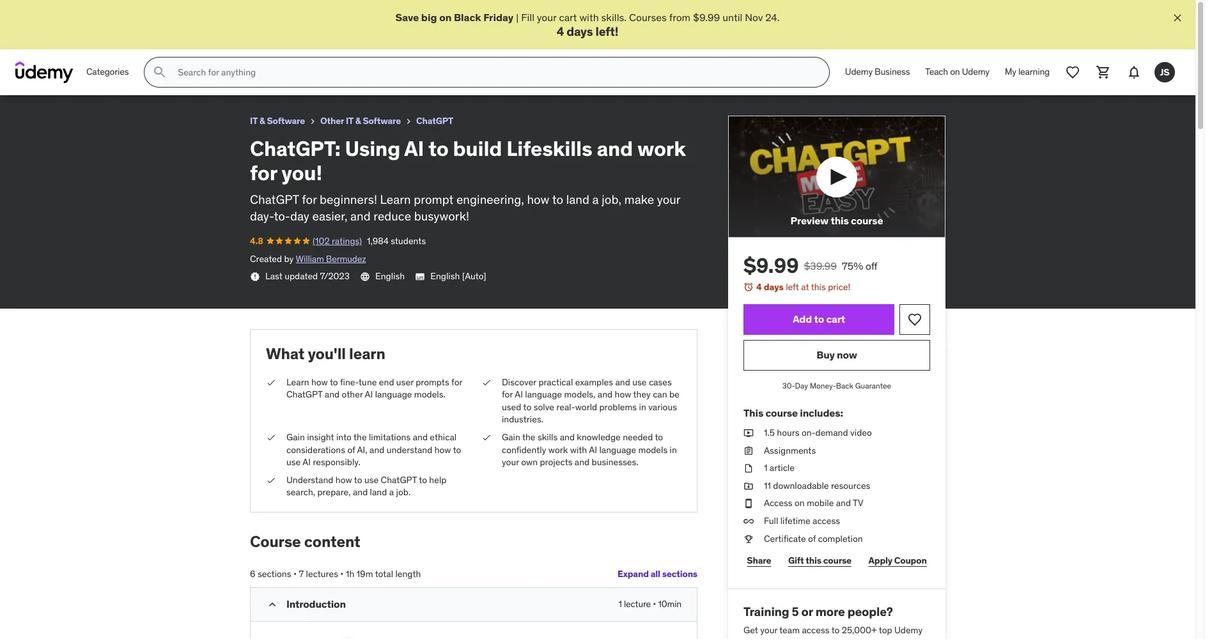 Task type: describe. For each thing, give the bounding box(es) containing it.
considerations
[[287, 444, 345, 456]]

xsmall image for 11 downloadable resources
[[744, 480, 754, 493]]

your inside chatgpt: using ai to build lifeskills and work for you! chatgpt for beginners! learn prompt engineering, how to land a job, make your day-to-day easier, and reduce busywork!
[[657, 192, 681, 207]]

get
[[744, 625, 759, 636]]

1 vertical spatial this
[[812, 282, 826, 293]]

lifeskills
[[507, 136, 593, 162]]

more
[[816, 605, 845, 620]]

with for days
[[580, 11, 599, 24]]

demand
[[816, 427, 849, 439]]

cases
[[649, 376, 672, 388]]

1,984
[[367, 235, 389, 247]]

use inside gain insight into the limitations and ethical considerations of ai, and understand how to use ai responsibly.
[[287, 457, 301, 468]]

to inside gain insight into the limitations and ethical considerations of ai, and understand how to use ai responsibly.
[[453, 444, 461, 456]]

(102 ratings)
[[313, 235, 362, 247]]

practical
[[539, 376, 573, 388]]

0 horizontal spatial sections
[[258, 569, 291, 580]]

this course includes:
[[744, 407, 844, 420]]

access on mobile and tv
[[764, 498, 864, 509]]

add to cart button
[[744, 305, 895, 335]]

$9.99 inside save big on black friday | fill your cart with skills. courses from $9.99 until nov 24. 4 days left!
[[693, 11, 721, 24]]

2 software from the left
[[363, 115, 401, 127]]

chatgpt:
[[250, 136, 341, 162]]

[auto]
[[462, 271, 487, 282]]

business
[[875, 66, 910, 78]]

projects
[[540, 457, 573, 468]]

7/2023
[[320, 271, 350, 282]]

discover
[[502, 376, 537, 388]]

land inside understand how to use chatgpt to help search, prepare, and land a job.
[[370, 487, 387, 499]]

closed captions image
[[415, 272, 426, 282]]

land inside chatgpt: using ai to build lifeskills and work for you! chatgpt for beginners! learn prompt engineering, how to land a job, make your day-to-day easier, and reduce busywork!
[[567, 192, 590, 207]]

you!
[[282, 160, 322, 186]]

work inside chatgpt: using ai to build lifeskills and work for you! chatgpt for beginners! learn prompt engineering, how to land a job, make your day-to-day easier, and reduce busywork!
[[638, 136, 686, 162]]

show lecture description image
[[342, 638, 355, 640]]

to inside learn how to fine-tune end user prompts for chatgpt and other ai language models.
[[330, 376, 338, 388]]

at
[[802, 282, 810, 293]]

preview this course
[[791, 214, 884, 227]]

into
[[336, 432, 352, 443]]

shopping cart with 0 items image
[[1096, 65, 1112, 80]]

a inside understand how to use chatgpt to help search, prepare, and land a job.
[[389, 487, 394, 499]]

submit search image
[[152, 65, 168, 80]]

confidently
[[502, 444, 547, 456]]

xsmall image for gain insight into the limitations and ethical considerations of ai, and understand how to use ai responsibly.
[[266, 432, 276, 444]]

• for 6
[[294, 569, 297, 580]]

|
[[516, 11, 519, 24]]

xsmall image for assignments
[[744, 445, 754, 458]]

it inside other it & software link
[[346, 115, 354, 127]]

learn inside learn how to fine-tune end user prompts for chatgpt and other ai language models.
[[287, 376, 309, 388]]

job.
[[396, 487, 411, 499]]

gift this course
[[789, 555, 852, 567]]

ai inside the gain the skills and knowledge needed to confidently work with ai language models in your own projects and businesses.
[[589, 444, 598, 456]]

alarm image
[[744, 282, 754, 293]]

share button
[[744, 548, 775, 574]]

this for gift
[[806, 555, 822, 567]]

1 for 1 lecture • 10min
[[619, 599, 622, 610]]

xsmall image for understand
[[266, 474, 276, 487]]

gain for gain the skills and knowledge needed to confidently work with ai language models in your own projects and businesses.
[[502, 432, 521, 443]]

xsmall image for discover practical examples and use cases for ai language models, and how they can be used to solve real-world problems in various industries.
[[482, 376, 492, 389]]

skills.
[[602, 11, 627, 24]]

nov
[[745, 11, 763, 24]]

your inside training 5 or more people? get your team access to 25,000+ top udemy courses anytime, anywhere.
[[761, 625, 778, 636]]

1 horizontal spatial wishlist image
[[1066, 65, 1081, 80]]

to down lifeskills
[[553, 192, 564, 207]]

ratings)
[[332, 235, 362, 247]]

models.
[[414, 389, 446, 401]]

4.8
[[250, 235, 263, 247]]

1 for 1 article
[[764, 463, 768, 474]]

to inside training 5 or more people? get your team access to 25,000+ top udemy courses anytime, anywhere.
[[832, 625, 840, 636]]

created
[[250, 253, 282, 265]]

responsibly.
[[313, 457, 361, 468]]

to inside "button"
[[815, 313, 825, 326]]

chatgpt inside chatgpt: using ai to build lifeskills and work for you! chatgpt for beginners! learn prompt engineering, how to land a job, make your day-to-day easier, and reduce busywork!
[[250, 192, 299, 207]]

understand how to use chatgpt to help search, prepare, and land a job.
[[287, 474, 447, 499]]

left!
[[596, 24, 619, 39]]

with for businesses.
[[570, 444, 587, 456]]

teach
[[926, 66, 949, 78]]

understand
[[287, 474, 334, 486]]

1 horizontal spatial •
[[341, 569, 344, 580]]

on-
[[802, 427, 816, 439]]

knowledge
[[577, 432, 621, 443]]

ethical
[[430, 432, 457, 443]]

xsmall image for 1 article
[[744, 463, 754, 475]]

0 horizontal spatial udemy
[[846, 66, 873, 78]]

expand
[[618, 569, 649, 580]]

expand all sections button
[[618, 562, 698, 588]]

anytime,
[[778, 638, 812, 640]]

udemy business
[[846, 66, 910, 78]]

it & software
[[250, 115, 305, 127]]

learn
[[349, 344, 386, 364]]

xsmall image for certificate of completion
[[744, 533, 754, 546]]

how inside learn how to fine-tune end user prompts for chatgpt and other ai language models.
[[311, 376, 328, 388]]

how inside discover practical examples and use cases for ai language models, and how they can be used to solve real-world problems in various industries.
[[615, 389, 632, 401]]

to inside discover practical examples and use cases for ai language models, and how they can be used to solve real-world problems in various industries.
[[524, 402, 532, 413]]

xsmall image for 1.5 hours on-demand video
[[744, 427, 754, 440]]

access inside training 5 or more people? get your team access to 25,000+ top udemy courses anytime, anywhere.
[[802, 625, 830, 636]]

coupon
[[895, 555, 927, 567]]

25,000+
[[842, 625, 877, 636]]

buy now
[[817, 349, 858, 362]]

categories
[[86, 66, 129, 78]]

buy now button
[[744, 340, 931, 371]]

it inside 'it & software' 'link'
[[250, 115, 258, 127]]

gain for gain insight into the limitations and ethical considerations of ai, and understand how to use ai responsibly.
[[287, 432, 305, 443]]

4 inside save big on black friday | fill your cart with skills. courses from $9.99 until nov 24. 4 days left!
[[557, 24, 564, 39]]

and down examples
[[598, 389, 613, 401]]

can
[[653, 389, 668, 401]]

beginners!
[[320, 192, 377, 207]]

lecture
[[624, 599, 651, 610]]

preview this course button
[[729, 116, 946, 238]]

gift this course link
[[785, 548, 855, 574]]

software inside 'link'
[[267, 115, 305, 127]]

busywork!
[[414, 209, 469, 224]]

make
[[625, 192, 655, 207]]

and inside understand how to use chatgpt to help search, prepare, and land a job.
[[353, 487, 368, 499]]

for up day
[[302, 192, 317, 207]]

learn inside chatgpt: using ai to build lifeskills and work for you! chatgpt for beginners! learn prompt engineering, how to land a job, make your day-to-day easier, and reduce busywork!
[[380, 192, 411, 207]]

buy
[[817, 349, 835, 362]]

it & software link
[[250, 113, 305, 129]]

save
[[396, 11, 419, 24]]

lifetime
[[781, 516, 811, 527]]

1 article
[[764, 463, 795, 474]]

tune
[[359, 376, 377, 388]]

1 vertical spatial 4
[[757, 282, 762, 293]]

used
[[502, 402, 522, 413]]

how inside chatgpt: using ai to build lifeskills and work for you! chatgpt for beginners! learn prompt engineering, how to land a job, make your day-to-day easier, and reduce busywork!
[[527, 192, 550, 207]]

how inside gain insight into the limitations and ethical considerations of ai, and understand how to use ai responsibly.
[[435, 444, 451, 456]]

to left help
[[419, 474, 427, 486]]

how inside understand how to use chatgpt to help search, prepare, and land a job.
[[336, 474, 352, 486]]

introduction
[[287, 598, 346, 611]]

english for english [auto]
[[431, 271, 460, 282]]

my learning
[[1005, 66, 1050, 78]]

what you'll learn
[[266, 344, 386, 364]]

• for 1
[[653, 599, 656, 610]]

fine-
[[340, 376, 359, 388]]

fill
[[521, 11, 535, 24]]

what
[[266, 344, 305, 364]]

for inside discover practical examples and use cases for ai language models, and how they can be used to solve real-world problems in various industries.
[[502, 389, 513, 401]]

learn how to fine-tune end user prompts for chatgpt and other ai language models.
[[287, 376, 463, 401]]

udemy business link
[[838, 57, 918, 88]]

english for english
[[375, 271, 405, 282]]

big
[[421, 11, 437, 24]]

and up 'understand'
[[413, 432, 428, 443]]

work inside the gain the skills and knowledge needed to confidently work with ai language models in your own projects and businesses.
[[549, 444, 568, 456]]

full lifetime access
[[764, 516, 841, 527]]

my
[[1005, 66, 1017, 78]]

lectures
[[306, 569, 338, 580]]

0 vertical spatial access
[[813, 516, 841, 527]]

reduce
[[374, 209, 411, 224]]

1h 19m
[[346, 569, 373, 580]]

ai,
[[357, 444, 368, 456]]

downloadable
[[774, 480, 829, 492]]

xsmall image for last updated 7/2023
[[250, 272, 260, 282]]

money-
[[810, 381, 837, 391]]

js
[[1161, 66, 1170, 78]]

ai inside learn how to fine-tune end user prompts for chatgpt and other ai language models.
[[365, 389, 373, 401]]



Task type: vqa. For each thing, say whether or not it's contained in the screenshot.
top Simple
no



Task type: locate. For each thing, give the bounding box(es) containing it.
xsmall image left full
[[744, 516, 754, 528]]

& up 'chatgpt:'
[[260, 115, 265, 127]]

1 software from the left
[[267, 115, 305, 127]]

use inside understand how to use chatgpt to help search, prepare, and land a job.
[[365, 474, 379, 486]]

real-
[[557, 402, 576, 413]]

1 horizontal spatial software
[[363, 115, 401, 127]]

1 vertical spatial course
[[766, 407, 798, 420]]

course
[[250, 532, 301, 552]]

language down end
[[375, 389, 412, 401]]

and right prepare,
[[353, 487, 368, 499]]

to
[[429, 136, 449, 162], [553, 192, 564, 207], [815, 313, 825, 326], [330, 376, 338, 388], [524, 402, 532, 413], [655, 432, 663, 443], [453, 444, 461, 456], [354, 474, 362, 486], [419, 474, 427, 486], [832, 625, 840, 636]]

mobile
[[807, 498, 834, 509]]

a left job.
[[389, 487, 394, 499]]

the inside the gain the skills and knowledge needed to confidently work with ai language models in your own projects and businesses.
[[523, 432, 536, 443]]

use up they at the right
[[633, 376, 647, 388]]

2 vertical spatial xsmall image
[[744, 516, 754, 528]]

1 horizontal spatial learn
[[380, 192, 411, 207]]

0 horizontal spatial cart
[[559, 11, 577, 24]]

for right prompts
[[452, 376, 463, 388]]

and up job, in the top of the page
[[597, 136, 633, 162]]

1 gain from the left
[[287, 432, 305, 443]]

access
[[764, 498, 793, 509]]

bermudez
[[326, 253, 366, 265]]

use inside discover practical examples and use cases for ai language models, and how they can be used to solve real-world problems in various industries.
[[633, 376, 647, 388]]

0 vertical spatial 4
[[557, 24, 564, 39]]

and right projects
[[575, 457, 590, 468]]

learn down what
[[287, 376, 309, 388]]

udemy right top
[[895, 625, 923, 636]]

land
[[567, 192, 590, 207], [370, 487, 387, 499]]

1 horizontal spatial work
[[638, 136, 686, 162]]

apply coupon button
[[866, 548, 931, 574]]

0 horizontal spatial the
[[354, 432, 367, 443]]

0 horizontal spatial software
[[267, 115, 305, 127]]

1 vertical spatial a
[[389, 487, 394, 499]]

2 horizontal spatial udemy
[[963, 66, 990, 78]]

1 horizontal spatial in
[[670, 444, 677, 456]]

your up courses
[[761, 625, 778, 636]]

friday
[[484, 11, 514, 24]]

xsmall image left other
[[308, 117, 318, 127]]

in inside the gain the skills and knowledge needed to confidently work with ai language models in your own projects and businesses.
[[670, 444, 677, 456]]

of left ai,
[[348, 444, 355, 456]]

0 horizontal spatial •
[[294, 569, 297, 580]]

models,
[[564, 389, 596, 401]]

0 horizontal spatial work
[[549, 444, 568, 456]]

how down what you'll learn
[[311, 376, 328, 388]]

to up industries.
[[524, 402, 532, 413]]

article
[[770, 463, 795, 474]]

use up understand
[[287, 457, 301, 468]]

my learning link
[[998, 57, 1058, 88]]

0 vertical spatial course
[[851, 214, 884, 227]]

0 vertical spatial land
[[567, 192, 590, 207]]

0 vertical spatial $9.99
[[693, 11, 721, 24]]

chatgpt inside understand how to use chatgpt to help search, prepare, and land a job.
[[381, 474, 417, 486]]

1 horizontal spatial days
[[764, 282, 784, 293]]

be
[[670, 389, 680, 401]]

2 & from the left
[[355, 115, 361, 127]]

close image
[[1172, 12, 1185, 24]]

1 horizontal spatial english
[[431, 271, 460, 282]]

courses
[[629, 11, 667, 24]]

0 horizontal spatial wishlist image
[[908, 312, 923, 328]]

courses
[[744, 638, 775, 640]]

1 horizontal spatial 1
[[764, 463, 768, 474]]

1 horizontal spatial sections
[[663, 569, 698, 580]]

the inside gain insight into the limitations and ethical considerations of ai, and understand how to use ai responsibly.
[[354, 432, 367, 443]]

1 vertical spatial with
[[570, 444, 587, 456]]

0 horizontal spatial a
[[389, 487, 394, 499]]

2 it from the left
[[346, 115, 354, 127]]

js link
[[1150, 57, 1181, 88]]

and inside learn how to fine-tune end user prompts for chatgpt and other ai language models.
[[325, 389, 340, 401]]

language inside learn how to fine-tune end user prompts for chatgpt and other ai language models.
[[375, 389, 412, 401]]

all
[[651, 569, 661, 580]]

english [auto]
[[431, 271, 487, 282]]

to left fine- at bottom left
[[330, 376, 338, 388]]

to down responsibly.
[[354, 474, 362, 486]]

1 horizontal spatial it
[[346, 115, 354, 127]]

access down mobile
[[813, 516, 841, 527]]

1 english from the left
[[375, 271, 405, 282]]

language inside discover practical examples and use cases for ai language models, and how they can be used to solve real-world problems in various industries.
[[525, 389, 562, 401]]

language up businesses.
[[600, 444, 637, 456]]

0 vertical spatial xsmall image
[[266, 376, 276, 389]]

cart inside save big on black friday | fill your cart with skills. courses from $9.99 until nov 24. 4 days left!
[[559, 11, 577, 24]]

1 horizontal spatial udemy
[[895, 625, 923, 636]]

0 horizontal spatial $9.99
[[693, 11, 721, 24]]

people?
[[848, 605, 893, 620]]

gain up confidently
[[502, 432, 521, 443]]

other it & software link
[[321, 113, 401, 129]]

2 vertical spatial on
[[795, 498, 805, 509]]

and right ai,
[[370, 444, 385, 456]]

course up hours
[[766, 407, 798, 420]]

using
[[345, 136, 401, 162]]

udemy inside training 5 or more people? get your team access to 25,000+ top udemy courses anytime, anywhere.
[[895, 625, 923, 636]]

resources
[[832, 480, 871, 492]]

gain insight into the limitations and ethical considerations of ai, and understand how to use ai responsibly.
[[287, 432, 461, 468]]

cart
[[559, 11, 577, 24], [827, 313, 846, 326]]

0 vertical spatial cart
[[559, 11, 577, 24]]

content
[[304, 532, 361, 552]]

how up problems
[[615, 389, 632, 401]]

software up 'chatgpt:'
[[267, 115, 305, 127]]

this for preview
[[831, 214, 849, 227]]

0 vertical spatial learn
[[380, 192, 411, 207]]

the up ai,
[[354, 432, 367, 443]]

engineering,
[[457, 192, 524, 207]]

teach on udemy link
[[918, 57, 998, 88]]

for left you!
[[250, 160, 277, 186]]

how down 'ethical' at left
[[435, 444, 451, 456]]

days inside save big on black friday | fill your cart with skills. courses from $9.99 until nov 24. 4 days left!
[[567, 24, 593, 39]]

xsmall image down what
[[266, 376, 276, 389]]

land left job, in the top of the page
[[567, 192, 590, 207]]

1 horizontal spatial &
[[355, 115, 361, 127]]

sections inside dropdown button
[[663, 569, 698, 580]]

teach on udemy
[[926, 66, 990, 78]]

how up prepare,
[[336, 474, 352, 486]]

xsmall image left confidently
[[482, 432, 492, 444]]

add to cart
[[793, 313, 846, 326]]

cart inside "button"
[[827, 313, 846, 326]]

software
[[267, 115, 305, 127], [363, 115, 401, 127]]

2 gain from the left
[[502, 432, 521, 443]]

0 horizontal spatial gain
[[287, 432, 305, 443]]

course down completion
[[824, 555, 852, 567]]

a inside chatgpt: using ai to build lifeskills and work for you! chatgpt for beginners! learn prompt engineering, how to land a job, make your day-to-day easier, and reduce busywork!
[[593, 192, 599, 207]]

0 horizontal spatial use
[[287, 457, 301, 468]]

1 vertical spatial access
[[802, 625, 830, 636]]

$9.99 left until
[[693, 11, 721, 24]]

1 vertical spatial days
[[764, 282, 784, 293]]

1 horizontal spatial use
[[365, 474, 379, 486]]

1 the from the left
[[354, 432, 367, 443]]

to right add
[[815, 313, 825, 326]]

1 vertical spatial of
[[809, 533, 816, 545]]

1 horizontal spatial the
[[523, 432, 536, 443]]

with down knowledge
[[570, 444, 587, 456]]

ai inside gain insight into the limitations and ethical considerations of ai, and understand how to use ai responsibly.
[[303, 457, 311, 468]]

it up 'chatgpt:'
[[250, 115, 258, 127]]

0 horizontal spatial &
[[260, 115, 265, 127]]

to down 'ethical' at left
[[453, 444, 461, 456]]

by
[[284, 253, 294, 265]]

ai inside discover practical examples and use cases for ai language models, and how they can be used to solve real-world problems in various industries.
[[515, 389, 523, 401]]

0 vertical spatial this
[[831, 214, 849, 227]]

your inside save big on black friday | fill your cart with skills. courses from $9.99 until nov 24. 4 days left!
[[537, 11, 557, 24]]

to up models on the right bottom of page
[[655, 432, 663, 443]]

xsmall image left search,
[[266, 474, 276, 487]]

2 vertical spatial this
[[806, 555, 822, 567]]

course content
[[250, 532, 361, 552]]

you'll
[[308, 344, 346, 364]]

tv
[[853, 498, 864, 509]]

on down downloadable
[[795, 498, 805, 509]]

gain inside gain insight into the limitations and ethical considerations of ai, and understand how to use ai responsibly.
[[287, 432, 305, 443]]

of down full lifetime access at right
[[809, 533, 816, 545]]

0 horizontal spatial in
[[639, 402, 647, 413]]

1 vertical spatial land
[[370, 487, 387, 499]]

this right gift
[[806, 555, 822, 567]]

2 horizontal spatial language
[[600, 444, 637, 456]]

0 horizontal spatial it
[[250, 115, 258, 127]]

0 vertical spatial on
[[440, 11, 452, 24]]

other
[[321, 115, 344, 127]]

search,
[[287, 487, 315, 499]]

0 horizontal spatial 4
[[557, 24, 564, 39]]

preview
[[791, 214, 829, 227]]

to down 'chatgpt' "link"
[[429, 136, 449, 162]]

learn up reduce
[[380, 192, 411, 207]]

0 horizontal spatial land
[[370, 487, 387, 499]]

xsmall image for access on mobile and tv
[[744, 498, 754, 510]]

chatgpt: using ai to build lifeskills and work for you! chatgpt for beginners! learn prompt engineering, how to land a job, make your day-to-day easier, and reduce busywork!
[[250, 136, 686, 224]]

ai down 'chatgpt' "link"
[[405, 136, 424, 162]]

and right "skills"
[[560, 432, 575, 443]]

1 lecture • 10min
[[619, 599, 682, 610]]

course up off
[[851, 214, 884, 227]]

on for access on mobile and tv
[[795, 498, 805, 509]]

1 it from the left
[[250, 115, 258, 127]]

0 vertical spatial a
[[593, 192, 599, 207]]

cart down price!
[[827, 313, 846, 326]]

this inside gift this course link
[[806, 555, 822, 567]]

models
[[639, 444, 668, 456]]

• left "7"
[[294, 569, 297, 580]]

xsmall image left access
[[744, 498, 754, 510]]

access up anywhere. on the right
[[802, 625, 830, 636]]

1 left article
[[764, 463, 768, 474]]

2 vertical spatial course
[[824, 555, 852, 567]]

apply coupon
[[869, 555, 927, 567]]

training 5 or more people? get your team access to 25,000+ top udemy courses anytime, anywhere.
[[744, 605, 923, 640]]

xsmall image up share
[[744, 533, 754, 546]]

or
[[802, 605, 813, 620]]

1 horizontal spatial a
[[593, 192, 599, 207]]

xsmall image for gain the skills and knowledge needed to confidently work with ai language models in your own projects and businesses.
[[482, 432, 492, 444]]

1 horizontal spatial cart
[[827, 313, 846, 326]]

1 vertical spatial on
[[951, 66, 961, 78]]

it right other
[[346, 115, 354, 127]]

1 vertical spatial wishlist image
[[908, 312, 923, 328]]

for up 'used'
[[502, 389, 513, 401]]

easier,
[[312, 209, 348, 224]]

chatgpt
[[416, 115, 454, 127], [250, 192, 299, 207], [287, 389, 323, 401], [381, 474, 417, 486]]

language inside the gain the skills and knowledge needed to confidently work with ai language models in your own projects and businesses.
[[600, 444, 637, 456]]

and up problems
[[616, 376, 631, 388]]

xsmall image for learn
[[266, 376, 276, 389]]

course for preview this course
[[851, 214, 884, 227]]

various
[[649, 402, 677, 413]]

course for gift this course
[[824, 555, 852, 567]]

categories button
[[79, 57, 136, 88]]

udemy image
[[15, 62, 74, 83]]

1 horizontal spatial gain
[[502, 432, 521, 443]]

for inside learn how to fine-tune end user prompts for chatgpt and other ai language models.
[[452, 376, 463, 388]]

length
[[396, 569, 421, 580]]

understand
[[387, 444, 433, 456]]

language up solve
[[525, 389, 562, 401]]

ai down discover
[[515, 389, 523, 401]]

1 horizontal spatial of
[[809, 533, 816, 545]]

0 vertical spatial wishlist image
[[1066, 65, 1081, 80]]

full
[[764, 516, 779, 527]]

1 horizontal spatial language
[[525, 389, 562, 401]]

of inside gain insight into the limitations and ethical considerations of ai, and understand how to use ai responsibly.
[[348, 444, 355, 456]]

0 horizontal spatial learn
[[287, 376, 309, 388]]

1 vertical spatial 1
[[619, 599, 622, 610]]

a left job, in the top of the page
[[593, 192, 599, 207]]

access
[[813, 516, 841, 527], [802, 625, 830, 636]]

10min
[[659, 599, 682, 610]]

to inside the gain the skills and knowledge needed to confidently work with ai language models in your own projects and businesses.
[[655, 432, 663, 443]]

0 vertical spatial of
[[348, 444, 355, 456]]

day
[[796, 381, 809, 391]]

xsmall image
[[308, 117, 318, 127], [404, 117, 414, 127], [250, 272, 260, 282], [482, 376, 492, 389], [744, 427, 754, 440], [266, 432, 276, 444], [482, 432, 492, 444], [744, 445, 754, 458], [744, 463, 754, 475], [744, 480, 754, 493], [744, 498, 754, 510], [744, 533, 754, 546]]

in inside discover practical examples and use cases for ai language models, and how they can be used to solve real-world problems in various industries.
[[639, 402, 647, 413]]

2 vertical spatial use
[[365, 474, 379, 486]]

now
[[837, 349, 858, 362]]

your down confidently
[[502, 457, 519, 468]]

wishlist image
[[1066, 65, 1081, 80], [908, 312, 923, 328]]

days left the left! at the top of the page
[[567, 24, 593, 39]]

on right teach
[[951, 66, 961, 78]]

total
[[375, 569, 393, 580]]

6
[[250, 569, 256, 580]]

0 vertical spatial days
[[567, 24, 593, 39]]

1 vertical spatial learn
[[287, 376, 309, 388]]

Search for anything text field
[[175, 62, 814, 83]]

gain inside the gain the skills and knowledge needed to confidently work with ai language models in your own projects and businesses.
[[502, 432, 521, 443]]

$39.99
[[804, 260, 837, 273]]

0 vertical spatial work
[[638, 136, 686, 162]]

how right engineering,
[[527, 192, 550, 207]]

work up projects
[[549, 444, 568, 456]]

1 vertical spatial in
[[670, 444, 677, 456]]

work
[[638, 136, 686, 162], [549, 444, 568, 456]]

with inside save big on black friday | fill your cart with skills. courses from $9.99 until nov 24. 4 days left!
[[580, 11, 599, 24]]

this right preview
[[831, 214, 849, 227]]

end
[[379, 376, 394, 388]]

chatgpt up to-
[[250, 192, 299, 207]]

1 vertical spatial use
[[287, 457, 301, 468]]

1 horizontal spatial on
[[795, 498, 805, 509]]

to up anywhere. on the right
[[832, 625, 840, 636]]

this inside preview this course button
[[831, 214, 849, 227]]

own
[[522, 457, 538, 468]]

0 horizontal spatial days
[[567, 24, 593, 39]]

sections right 6
[[258, 569, 291, 580]]

build
[[453, 136, 502, 162]]

1 horizontal spatial 4
[[757, 282, 762, 293]]

chatgpt inside learn how to fine-tune end user prompts for chatgpt and other ai language models.
[[287, 389, 323, 401]]

xsmall image
[[266, 376, 276, 389], [266, 474, 276, 487], [744, 516, 754, 528]]

sections
[[258, 569, 291, 580], [663, 569, 698, 580]]

0 horizontal spatial english
[[375, 271, 405, 282]]

0 horizontal spatial on
[[440, 11, 452, 24]]

1 & from the left
[[260, 115, 265, 127]]

1 vertical spatial work
[[549, 444, 568, 456]]

use down gain insight into the limitations and ethical considerations of ai, and understand how to use ai responsibly. at the left bottom
[[365, 474, 379, 486]]

ai down tune on the left bottom of the page
[[365, 389, 373, 401]]

of
[[348, 444, 355, 456], [809, 533, 816, 545]]

days
[[567, 24, 593, 39], [764, 282, 784, 293]]

english right closed captions image
[[431, 271, 460, 282]]

2 horizontal spatial on
[[951, 66, 961, 78]]

2 english from the left
[[431, 271, 460, 282]]

ai down considerations
[[303, 457, 311, 468]]

4 left the left! at the top of the page
[[557, 24, 564, 39]]

anywhere.
[[814, 638, 854, 640]]

0 vertical spatial in
[[639, 402, 647, 413]]

xsmall image for full
[[744, 516, 754, 528]]

gain up considerations
[[287, 432, 305, 443]]

your right fill
[[537, 11, 557, 24]]

and down beginners! on the left of page
[[351, 209, 371, 224]]

0 horizontal spatial of
[[348, 444, 355, 456]]

software up using
[[363, 115, 401, 127]]

7
[[299, 569, 304, 580]]

course language image
[[360, 272, 370, 282]]

needed
[[623, 432, 653, 443]]

cart right fill
[[559, 11, 577, 24]]

1
[[764, 463, 768, 474], [619, 599, 622, 610]]

4 right alarm icon
[[757, 282, 762, 293]]

on inside save big on black friday | fill your cart with skills. courses from $9.99 until nov 24. 4 days left!
[[440, 11, 452, 24]]

1 vertical spatial $9.99
[[744, 253, 799, 279]]

course inside button
[[851, 214, 884, 227]]

0 vertical spatial use
[[633, 376, 647, 388]]

2 horizontal spatial •
[[653, 599, 656, 610]]

2 the from the left
[[523, 432, 536, 443]]

udemy left "my"
[[963, 66, 990, 78]]

day
[[290, 209, 310, 224]]

with up the left! at the top of the page
[[580, 11, 599, 24]]

0 horizontal spatial language
[[375, 389, 412, 401]]

xsmall image left considerations
[[266, 432, 276, 444]]

and left other
[[325, 389, 340, 401]]

0 vertical spatial with
[[580, 11, 599, 24]]

1 horizontal spatial $9.99
[[744, 253, 799, 279]]

on right big
[[440, 11, 452, 24]]

and
[[597, 136, 633, 162], [351, 209, 371, 224], [616, 376, 631, 388], [325, 389, 340, 401], [598, 389, 613, 401], [413, 432, 428, 443], [560, 432, 575, 443], [370, 444, 385, 456], [575, 457, 590, 468], [353, 487, 368, 499], [837, 498, 852, 509]]

0 vertical spatial 1
[[764, 463, 768, 474]]

• left 1h 19m
[[341, 569, 344, 580]]

with inside the gain the skills and knowledge needed to confidently work with ai language models in your own projects and businesses.
[[570, 444, 587, 456]]

your right make
[[657, 192, 681, 207]]

small image
[[266, 599, 279, 611]]

notifications image
[[1127, 65, 1143, 80]]

ai inside chatgpt: using ai to build lifeskills and work for you! chatgpt for beginners! learn prompt engineering, how to land a job, make your day-to-day easier, and reduce busywork!
[[405, 136, 424, 162]]

2 horizontal spatial use
[[633, 376, 647, 388]]

limitations
[[369, 432, 411, 443]]

chatgpt up 'build'
[[416, 115, 454, 127]]

$9.99
[[693, 11, 721, 24], [744, 253, 799, 279]]

save big on black friday | fill your cart with skills. courses from $9.99 until nov 24. 4 days left!
[[396, 11, 780, 39]]

xsmall image left the last
[[250, 272, 260, 282]]

assignments
[[764, 445, 816, 456]]

ai down knowledge
[[589, 444, 598, 456]]

0 horizontal spatial 1
[[619, 599, 622, 610]]

1 vertical spatial xsmall image
[[266, 474, 276, 487]]

& inside 'link'
[[260, 115, 265, 127]]

(102
[[313, 235, 330, 247]]

1 vertical spatial cart
[[827, 313, 846, 326]]

a
[[593, 192, 599, 207], [389, 487, 394, 499]]

and left tv
[[837, 498, 852, 509]]

on for teach on udemy
[[951, 66, 961, 78]]

this right at
[[812, 282, 826, 293]]

sections right the all
[[663, 569, 698, 580]]

& right other
[[355, 115, 361, 127]]

xsmall image left 'chatgpt' "link"
[[404, 117, 414, 127]]

1 horizontal spatial land
[[567, 192, 590, 207]]

your inside the gain the skills and knowledge needed to confidently work with ai language models in your own projects and businesses.
[[502, 457, 519, 468]]



